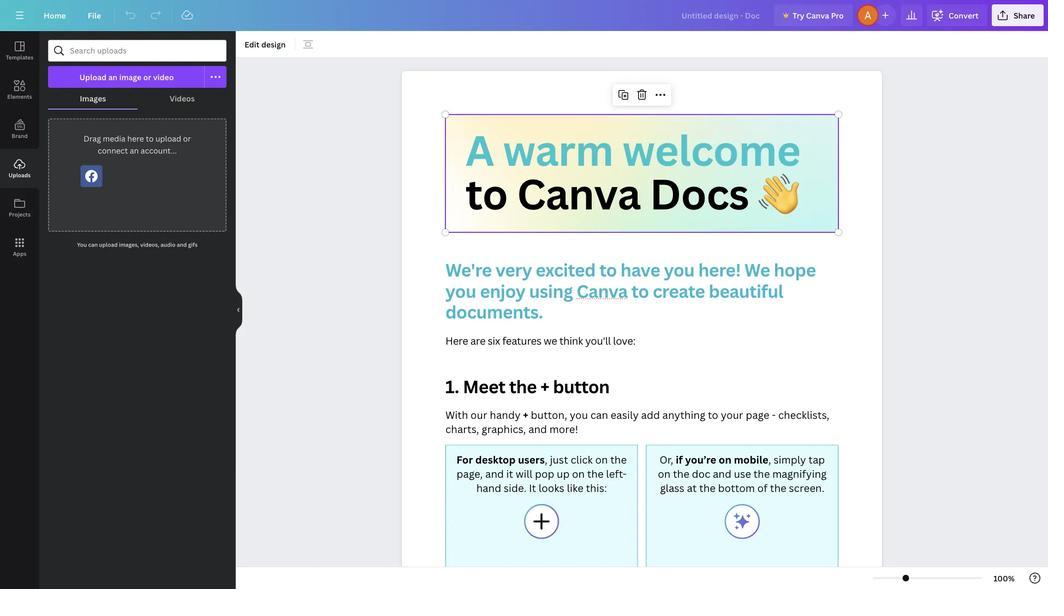 Task type: locate. For each thing, give the bounding box(es) containing it.
can
[[88, 241, 98, 249], [591, 408, 608, 422]]

you left enjoy
[[446, 279, 476, 303]]

+ right handy
[[523, 408, 528, 422]]

upload up account...
[[156, 134, 181, 144]]

love:
[[613, 334, 636, 348]]

features
[[502, 334, 542, 348]]

0 vertical spatial and
[[177, 241, 187, 249]]

1 horizontal spatial can
[[591, 408, 608, 422]]

checklists,
[[778, 408, 830, 422]]

can left easily
[[591, 408, 608, 422]]

1 vertical spatial +
[[523, 408, 528, 422]]

1 vertical spatial and
[[529, 422, 547, 436]]

1 horizontal spatial or
[[183, 134, 191, 144]]

you inside button, you can easily add anything to your page - checklists, charts, graphics, and more!
[[570, 408, 588, 422]]

and left gifs
[[177, 241, 187, 249]]

more!
[[550, 422, 578, 436]]

+ for handy
[[523, 408, 528, 422]]

video
[[153, 72, 174, 82]]

an
[[108, 72, 117, 82], [130, 146, 139, 156]]

1 vertical spatial an
[[130, 146, 139, 156]]

upload inside drag media here to upload or connect an account...
[[156, 134, 181, 144]]

apps button
[[0, 228, 39, 267]]

we're
[[446, 258, 492, 282]]

you up more!
[[570, 408, 588, 422]]

images,
[[119, 241, 139, 249]]

upload an image or video button
[[48, 66, 205, 88]]

or left video
[[143, 72, 151, 82]]

upload
[[156, 134, 181, 144], [99, 241, 118, 249]]

1 vertical spatial canva
[[517, 165, 641, 222]]

canva inside try canva pro button
[[806, 10, 829, 20]]

connect
[[98, 146, 128, 156]]

0 vertical spatial an
[[108, 72, 117, 82]]

here are six features we think you'll love:
[[446, 334, 636, 348]]

and down 'button,'
[[529, 422, 547, 436]]

canva
[[806, 10, 829, 20], [517, 165, 641, 222], [577, 279, 628, 303]]

we
[[745, 258, 770, 282]]

hide image
[[235, 284, 242, 337]]

home link
[[35, 4, 75, 26]]

or down videos button
[[183, 134, 191, 144]]

graphics,
[[482, 422, 526, 436]]

1 horizontal spatial an
[[130, 146, 139, 156]]

+ right the
[[541, 375, 549, 399]]

brand
[[12, 132, 28, 140]]

can right the you
[[88, 241, 98, 249]]

0 vertical spatial +
[[541, 375, 549, 399]]

1 horizontal spatial and
[[529, 422, 547, 436]]

home
[[44, 10, 66, 20]]

an left image
[[108, 72, 117, 82]]

file button
[[79, 4, 110, 26]]

0 horizontal spatial can
[[88, 241, 98, 249]]

media
[[103, 134, 125, 144]]

and
[[177, 241, 187, 249], [529, 422, 547, 436]]

here!
[[699, 258, 741, 282]]

an down here
[[130, 146, 139, 156]]

projects
[[9, 211, 31, 218]]

to inside drag media here to upload or connect an account...
[[146, 134, 154, 144]]

edit design
[[245, 39, 286, 49]]

beautiful
[[709, 279, 783, 303]]

apps
[[13, 250, 26, 257]]

you right have
[[664, 258, 695, 282]]

0 horizontal spatial and
[[177, 241, 187, 249]]

you
[[664, 258, 695, 282], [446, 279, 476, 303], [570, 408, 588, 422]]

canva inside we're very excited to have you here! we hope you enjoy using canva to create beautiful documents.
[[577, 279, 628, 303]]

0 horizontal spatial +
[[523, 408, 528, 422]]

six
[[488, 334, 500, 348]]

have
[[621, 258, 660, 282]]

1 horizontal spatial you
[[570, 408, 588, 422]]

or
[[143, 72, 151, 82], [183, 134, 191, 144]]

pro
[[831, 10, 844, 20]]

your
[[721, 408, 743, 422]]

using
[[529, 279, 573, 303]]

0 horizontal spatial or
[[143, 72, 151, 82]]

2 vertical spatial canva
[[577, 279, 628, 303]]

upload left images,
[[99, 241, 118, 249]]

the
[[509, 375, 537, 399]]

to
[[146, 134, 154, 144], [466, 165, 508, 222], [600, 258, 617, 282], [632, 279, 649, 303], [708, 408, 719, 422]]

charts,
[[446, 422, 479, 436]]

0 vertical spatial or
[[143, 72, 151, 82]]

share button
[[992, 4, 1044, 26]]

1 vertical spatial can
[[591, 408, 608, 422]]

1 horizontal spatial +
[[541, 375, 549, 399]]

file
[[88, 10, 101, 20]]

0 vertical spatial canva
[[806, 10, 829, 20]]

+
[[541, 375, 549, 399], [523, 408, 528, 422]]

main menu bar
[[0, 0, 1048, 31]]

0 vertical spatial upload
[[156, 134, 181, 144]]

canva for docs
[[517, 165, 641, 222]]

-
[[772, 408, 776, 422]]

1 horizontal spatial upload
[[156, 134, 181, 144]]

and inside button, you can easily add anything to your page - checklists, charts, graphics, and more!
[[529, 422, 547, 436]]

None text field
[[402, 71, 882, 590]]

or inside button
[[143, 72, 151, 82]]

images
[[80, 93, 106, 103]]

easily
[[611, 408, 639, 422]]

hope
[[774, 258, 816, 282]]

videos,
[[140, 241, 159, 249]]

1 vertical spatial or
[[183, 134, 191, 144]]

image
[[119, 72, 141, 82]]

warm
[[503, 122, 613, 178]]

projects button
[[0, 188, 39, 228]]

to inside button, you can easily add anything to your page - checklists, charts, graphics, and more!
[[708, 408, 719, 422]]

0 horizontal spatial an
[[108, 72, 117, 82]]

with
[[446, 408, 468, 422]]

brand button
[[0, 110, 39, 149]]

0 horizontal spatial upload
[[99, 241, 118, 249]]

our
[[471, 408, 487, 422]]



Task type: vqa. For each thing, say whether or not it's contained in the screenshot.
File POPUP BUTTON
yes



Task type: describe. For each thing, give the bounding box(es) containing it.
drag media here to upload or connect an account...
[[84, 134, 191, 156]]

uploads
[[9, 171, 31, 179]]

100% button
[[987, 570, 1022, 588]]

👋
[[758, 165, 799, 222]]

Search uploads search field
[[70, 40, 219, 61]]

2 horizontal spatial you
[[664, 258, 695, 282]]

elements
[[7, 93, 32, 100]]

none text field containing a warm welcome
[[402, 71, 882, 590]]

you can upload images, videos, audio and gifs
[[77, 241, 198, 249]]

templates button
[[0, 31, 39, 70]]

+ for the
[[541, 375, 549, 399]]

Design title text field
[[673, 4, 770, 26]]

docs
[[650, 165, 749, 222]]

here
[[127, 134, 144, 144]]

1 vertical spatial upload
[[99, 241, 118, 249]]

we
[[544, 334, 557, 348]]

page
[[746, 408, 770, 422]]

button
[[553, 375, 610, 399]]

images button
[[48, 88, 138, 109]]

elements button
[[0, 70, 39, 110]]

100%
[[994, 574, 1015, 584]]

side panel tab list
[[0, 31, 39, 267]]

a warm welcome
[[466, 122, 801, 178]]

welcome
[[623, 122, 801, 178]]

0 horizontal spatial you
[[446, 279, 476, 303]]

here
[[446, 334, 468, 348]]

documents.
[[446, 300, 543, 324]]

excited
[[536, 258, 596, 282]]

an inside drag media here to upload or connect an account...
[[130, 146, 139, 156]]

convert
[[949, 10, 979, 20]]

an inside upload an image or video button
[[108, 72, 117, 82]]

button,
[[531, 408, 567, 422]]

videos
[[170, 93, 195, 103]]

we're very excited to have you here! we hope you enjoy using canva to create beautiful documents.
[[446, 258, 820, 324]]

account...
[[141, 146, 177, 156]]

gifs
[[188, 241, 198, 249]]

you'll
[[585, 334, 611, 348]]

0 vertical spatial can
[[88, 241, 98, 249]]

canva for pro
[[806, 10, 829, 20]]

edit design button
[[240, 35, 290, 53]]

you
[[77, 241, 87, 249]]

share
[[1014, 10, 1035, 20]]

try canva pro button
[[774, 4, 853, 26]]

button, you can easily add anything to your page - checklists, charts, graphics, and more!
[[446, 408, 832, 436]]

try
[[793, 10, 805, 20]]

are
[[471, 334, 486, 348]]

add
[[641, 408, 660, 422]]

meet
[[463, 375, 505, 399]]

to canva docs 👋
[[466, 165, 799, 222]]

very
[[496, 258, 532, 282]]

can inside button, you can easily add anything to your page - checklists, charts, graphics, and more!
[[591, 408, 608, 422]]

think
[[560, 334, 583, 348]]

1. meet the + button
[[446, 375, 610, 399]]

1.
[[446, 375, 459, 399]]

videos button
[[138, 88, 227, 109]]

uploads button
[[0, 149, 39, 188]]

enjoy
[[480, 279, 525, 303]]

a
[[466, 122, 494, 178]]

try canva pro
[[793, 10, 844, 20]]

convert button
[[927, 4, 988, 26]]

handy
[[490, 408, 521, 422]]

anything
[[663, 408, 706, 422]]

with our handy +
[[446, 408, 528, 422]]

upload an image or video
[[80, 72, 174, 82]]

edit
[[245, 39, 260, 49]]

drag
[[84, 134, 101, 144]]

create
[[653, 279, 705, 303]]

upload
[[80, 72, 107, 82]]

or inside drag media here to upload or connect an account...
[[183, 134, 191, 144]]

design
[[261, 39, 286, 49]]

audio
[[161, 241, 176, 249]]

templates
[[6, 54, 33, 61]]



